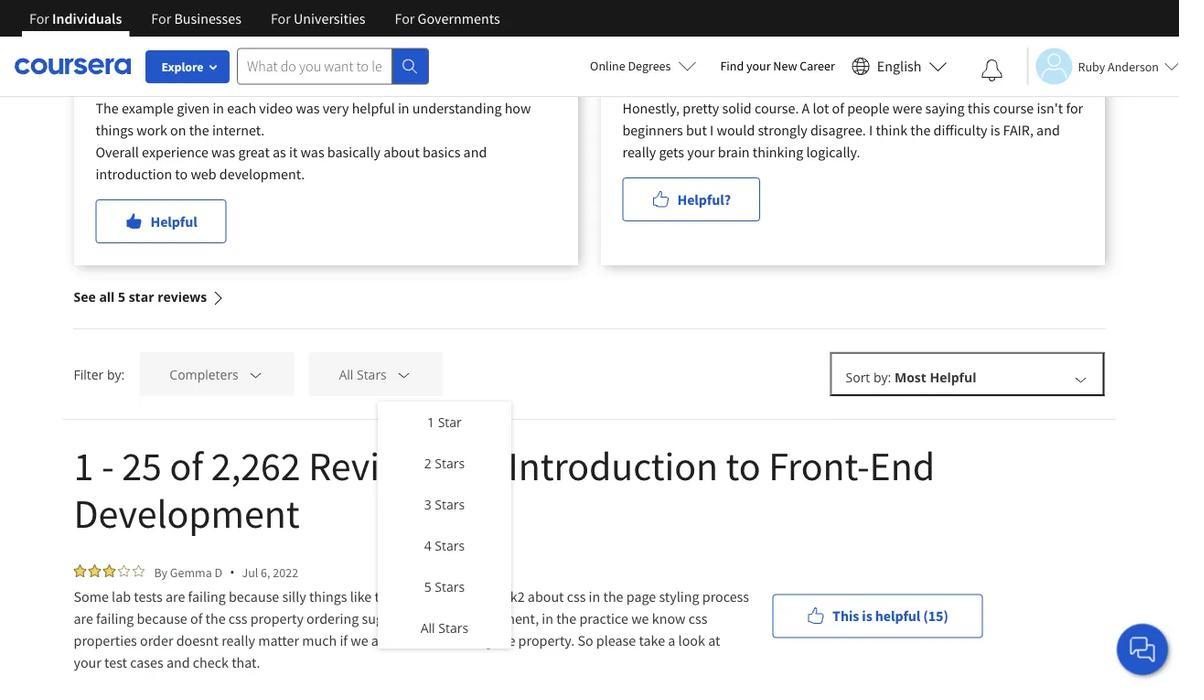 Task type: vqa. For each thing, say whether or not it's contained in the screenshot.
ALL STARS
yes



Task type: describe. For each thing, give the bounding box(es) containing it.
take
[[639, 631, 665, 650]]

by:
[[107, 366, 125, 383]]

filled star image down '1,'
[[110, 76, 123, 89]]

filled star image up 'lab'
[[103, 565, 116, 577]]

experience
[[142, 143, 209, 161]]

all inside 'all stars' dropdown button
[[339, 366, 354, 383]]

d
[[215, 564, 223, 581]]

chevron down image for completers
[[247, 366, 264, 383]]

is inside button
[[862, 607, 873, 626]]

saying
[[926, 99, 965, 117]]

filled star image down nov
[[96, 76, 108, 89]]

matter
[[258, 631, 299, 650]]

coursera image
[[15, 51, 131, 81]]

a
[[668, 631, 676, 650]]

filled star image down degrees
[[637, 76, 650, 89]]

cases
[[130, 653, 164, 672]]

for for universities
[[271, 9, 291, 27]]

see all 5 star reviews
[[74, 288, 207, 306]]

anderson
[[1108, 58, 1159, 75]]

people
[[848, 99, 890, 117]]

0 vertical spatial failing
[[188, 588, 226, 606]]

stars for the 4 stars menu item
[[435, 537, 465, 555]]

check
[[193, 653, 229, 672]]

things inside the example given in each video was very helpful in understanding how things work on the internet. overall experience was great as it was basically about basics and introduction to web development.
[[96, 121, 134, 139]]

for inside 'honestly, pretty solid course. a lot of people were saying this course isn't for beginners but i would strongly disagree. i think the difficulty is fair, and really gets your brain thinking logically.'
[[1067, 99, 1084, 117]]

lab
[[112, 588, 131, 606]]

the right the from
[[462, 588, 483, 606]]

4 stars
[[424, 537, 465, 555]]

for universities
[[271, 9, 366, 27]]

2 horizontal spatial your
[[747, 58, 771, 74]]

helpful button
[[96, 200, 227, 243]]

a
[[802, 99, 810, 117]]

for for governments
[[395, 9, 415, 27]]

0 horizontal spatial are
[[74, 609, 93, 628]]

5 stars menu item
[[378, 566, 511, 608]]

end
[[870, 440, 935, 491]]

english button
[[844, 37, 955, 96]]

for individuals
[[29, 9, 122, 27]]

introduction
[[508, 440, 718, 491]]

(15)
[[924, 607, 949, 626]]

property
[[250, 609, 304, 628]]

5 stars
[[424, 578, 465, 596]]

1 - 25 of 2,262 reviews for introduction to front-end development
[[74, 440, 935, 539]]

for for businesses
[[151, 9, 171, 27]]

stars inside dropdown button
[[357, 366, 387, 383]]

1 star image from the left
[[118, 565, 130, 577]]

logically.
[[807, 143, 861, 161]]

all stars menu item
[[378, 608, 511, 649]]

chevron down image for all stars
[[396, 366, 412, 383]]

helpful?
[[678, 190, 731, 209]]

ruby anderson button
[[1027, 48, 1180, 85]]

stars for all stars menu item at the left
[[439, 620, 469, 637]]

5 inside button
[[118, 288, 125, 306]]

for for individuals
[[29, 9, 49, 27]]

all stars inside dropdown button
[[339, 366, 387, 383]]

explore button
[[146, 50, 230, 83]]

silly
[[282, 588, 306, 606]]

explore
[[162, 59, 204, 75]]

in left understanding
[[398, 99, 410, 117]]

5 inside menu item
[[424, 578, 432, 596]]

25
[[122, 440, 162, 491]]

your inside 'honestly, pretty solid course. a lot of people were saying this course isn't for beginners but i would strongly disagree. i think the difficulty is fair, and really gets your brain thinking logically.'
[[688, 143, 715, 161]]

for inside 1 - 25 of 2,262 reviews for introduction to front-end development
[[453, 440, 500, 491]]

sg
[[623, 35, 638, 51]]

for governments
[[395, 9, 500, 27]]

overwritting
[[417, 631, 492, 650]]

all stars button
[[309, 352, 442, 396]]

universities
[[294, 9, 366, 27]]

menu containing 1 star
[[378, 402, 511, 649]]

see all 5 star reviews button
[[74, 265, 225, 329]]

completers button
[[139, 352, 294, 396]]

degrees
[[628, 58, 671, 74]]

web
[[191, 165, 217, 183]]

suggested
[[362, 609, 424, 628]]

development.
[[219, 165, 305, 183]]

that.
[[232, 653, 260, 672]]

the up property. at the left
[[557, 609, 577, 628]]

know
[[652, 609, 686, 628]]

properties
[[74, 631, 137, 650]]

given
[[177, 99, 210, 117]]

3 stars menu item
[[378, 484, 511, 525]]

1 horizontal spatial css
[[567, 588, 586, 606]]

stars for the 3 stars menu item
[[435, 496, 465, 513]]

lot
[[813, 99, 829, 117]]

4
[[424, 537, 432, 555]]

reviews
[[158, 288, 207, 306]]

but
[[686, 121, 707, 139]]

for businesses
[[151, 9, 242, 27]]

ruby anderson
[[1078, 58, 1159, 75]]

the inside the example given in each video was very helpful in understanding how things work on the internet. overall experience was great as it was basically about basics and introduction to web development.
[[189, 121, 209, 139]]

course
[[994, 99, 1034, 117]]

2022 for sg sep 20, 2022
[[664, 53, 690, 70]]

tests
[[134, 588, 163, 606]]

1,
[[119, 53, 129, 70]]

1 horizontal spatial we
[[632, 609, 649, 628]]

filled star image down '1,'
[[125, 76, 138, 89]]

some lab tests are failing because silly things like the ones from the week2 about css in the page styling process are failing because of the css property ordering suggested in the assignment, in the practice we know css properties order doesnt really matter much if we are not overwritting the property. so please take a look at your test cases and check that.
[[74, 588, 752, 672]]

was left the "very"
[[296, 99, 320, 117]]

front-
[[769, 440, 870, 491]]

order
[[140, 631, 173, 650]]

please
[[597, 631, 636, 650]]

in down the from
[[427, 609, 438, 628]]

4 stars menu item
[[378, 525, 511, 566]]

internet.
[[212, 121, 265, 139]]

filled star image up some
[[74, 565, 86, 577]]

0 horizontal spatial failing
[[96, 609, 134, 628]]

in up property. at the left
[[542, 609, 554, 628]]

and inside some lab tests are failing because silly things like the ones from the week2 about css in the page styling process are failing because of the css property ordering suggested in the assignment, in the practice we know css properties order doesnt really matter much if we are not overwritting the property. so please take a look at your test cases and check that.
[[166, 653, 190, 672]]

jul
[[242, 564, 258, 581]]

look
[[679, 631, 706, 650]]

0 horizontal spatial css
[[229, 609, 248, 628]]

would
[[717, 121, 755, 139]]

ordering
[[307, 609, 359, 628]]

to inside the example given in each video was very helpful in understanding how things work on the internet. overall experience was great as it was basically about basics and introduction to web development.
[[175, 165, 188, 183]]

styling
[[659, 588, 700, 606]]

6,
[[261, 564, 270, 581]]

great
[[238, 143, 270, 161]]

online degrees button
[[576, 46, 711, 86]]

beginners
[[623, 121, 683, 139]]

stars for 5 stars menu item
[[435, 578, 465, 596]]

star
[[129, 288, 154, 306]]



Task type: locate. For each thing, give the bounding box(es) containing it.
2022 right 20,
[[664, 53, 690, 70]]

1 left star
[[427, 414, 435, 431]]

1 horizontal spatial are
[[166, 588, 185, 606]]

basics
[[423, 143, 461, 161]]

page
[[627, 588, 656, 606]]

0 vertical spatial is
[[991, 121, 1001, 139]]

all stars inside menu item
[[421, 620, 469, 637]]

2 vertical spatial your
[[74, 653, 101, 672]]

for right the isn't
[[1067, 99, 1084, 117]]

1 horizontal spatial star image
[[132, 565, 145, 577]]

chevron down image inside completers button
[[247, 366, 264, 383]]

of inside 1 - 25 of 2,262 reviews for introduction to front-end development
[[170, 440, 203, 491]]

0 horizontal spatial is
[[862, 607, 873, 626]]

thinking
[[753, 143, 804, 161]]

because down the jul
[[229, 588, 279, 606]]

i right the 'but'
[[710, 121, 714, 139]]

completers
[[170, 366, 239, 383]]

1 vertical spatial to
[[726, 440, 761, 491]]

helpful right the "very"
[[352, 99, 395, 117]]

the inside 'honestly, pretty solid course. a lot of people were saying this course isn't for beginners but i would strongly disagree. i think the difficulty is fair, and really gets your brain thinking logically.'
[[911, 121, 931, 139]]

1 for 1 star
[[427, 414, 435, 431]]

1 chevron down image from the left
[[247, 366, 264, 383]]

1 vertical spatial really
[[222, 631, 255, 650]]

your inside some lab tests are failing because silly things like the ones from the week2 about css in the page styling process are failing because of the css property ordering suggested in the assignment, in the practice we know css properties order doesnt really matter much if we are not overwritting the property. so please take a look at your test cases and check that.
[[74, 653, 101, 672]]

4 for from the left
[[395, 9, 415, 27]]

0 vertical spatial helpful
[[352, 99, 395, 117]]

test
[[104, 653, 127, 672]]

failing
[[188, 588, 226, 606], [96, 609, 134, 628]]

on
[[170, 121, 186, 139]]

0 horizontal spatial things
[[96, 121, 134, 139]]

all inside all stars menu item
[[421, 620, 435, 637]]

1 vertical spatial 1
[[74, 440, 94, 491]]

gemma
[[170, 564, 212, 581]]

are down some
[[74, 609, 93, 628]]

things up overall
[[96, 121, 134, 139]]

1 horizontal spatial to
[[726, 440, 761, 491]]

is right this
[[862, 607, 873, 626]]

chevron down image
[[1073, 371, 1089, 387]]

0 horizontal spatial helpful
[[352, 99, 395, 117]]

to
[[175, 165, 188, 183], [726, 440, 761, 491]]

1 star
[[427, 414, 462, 431]]

0 horizontal spatial to
[[175, 165, 188, 183]]

chevron down image up the 1 star menu item at the bottom left of the page
[[396, 366, 412, 383]]

2 vertical spatial and
[[166, 653, 190, 672]]

3 stars
[[424, 496, 465, 513]]

2022 right '1,'
[[131, 53, 157, 70]]

to left web
[[175, 165, 188, 183]]

1 vertical spatial helpful
[[876, 607, 921, 626]]

for left individuals
[[29, 9, 49, 27]]

2 for from the left
[[151, 9, 171, 27]]

filled star image up "example"
[[140, 76, 152, 89]]

1 horizontal spatial things
[[309, 588, 347, 606]]

english
[[877, 57, 922, 75]]

as
[[273, 143, 286, 161]]

in left each
[[213, 99, 224, 117]]

1 vertical spatial all
[[421, 620, 435, 637]]

css
[[567, 588, 586, 606], [229, 609, 248, 628], [689, 609, 708, 628]]

fair,
[[1004, 121, 1034, 139]]

0 vertical spatial things
[[96, 121, 134, 139]]

individuals
[[52, 9, 122, 27]]

1 horizontal spatial helpful
[[876, 607, 921, 626]]

and inside 'honestly, pretty solid course. a lot of people were saying this course isn't for beginners but i would strongly disagree. i think the difficulty is fair, and really gets your brain thinking logically.'
[[1037, 121, 1060, 139]]

so
[[578, 631, 594, 650]]

-
[[102, 440, 114, 491]]

some
[[74, 588, 109, 606]]

stars right 2
[[435, 455, 465, 472]]

are left not
[[371, 631, 391, 650]]

and down the isn't
[[1037, 121, 1060, 139]]

1 horizontal spatial 2022
[[273, 564, 299, 581]]

by gemma d • jul 6, 2022
[[154, 564, 299, 581]]

star image left by
[[132, 565, 145, 577]]

0 vertical spatial for
[[1067, 99, 1084, 117]]

and down doesnt at the left
[[166, 653, 190, 672]]

5 down 4
[[424, 578, 432, 596]]

stars for 2 stars menu item
[[435, 455, 465, 472]]

new
[[774, 58, 798, 74]]

example
[[122, 99, 174, 117]]

1 vertical spatial is
[[862, 607, 873, 626]]

filled star image down explore
[[154, 76, 167, 89]]

2 horizontal spatial css
[[689, 609, 708, 628]]

2,262
[[211, 440, 301, 491]]

0 vertical spatial of
[[832, 99, 845, 117]]

1 vertical spatial for
[[453, 440, 500, 491]]

of
[[832, 99, 845, 117], [170, 440, 203, 491], [190, 609, 203, 628]]

from
[[430, 588, 459, 606]]

1 horizontal spatial is
[[991, 121, 1001, 139]]

1 vertical spatial 5
[[424, 578, 432, 596]]

1 horizontal spatial i
[[869, 121, 873, 139]]

5 right all
[[118, 288, 125, 306]]

helpful inside the example given in each video was very helpful in understanding how things work on the internet. overall experience was great as it was basically about basics and introduction to web development.
[[352, 99, 395, 117]]

0 vertical spatial all
[[339, 366, 354, 383]]

is left fair,
[[991, 121, 1001, 139]]

find your new career
[[721, 58, 835, 74]]

1 horizontal spatial for
[[1067, 99, 1084, 117]]

2022 inside sg sep 20, 2022
[[664, 53, 690, 70]]

your left test
[[74, 653, 101, 672]]

failing down d
[[188, 588, 226, 606]]

is
[[991, 121, 1001, 139], [862, 607, 873, 626]]

0 vertical spatial because
[[229, 588, 279, 606]]

0 horizontal spatial about
[[384, 143, 420, 161]]

in
[[213, 99, 224, 117], [398, 99, 410, 117], [589, 588, 601, 606], [427, 609, 438, 628], [542, 609, 554, 628]]

0 horizontal spatial and
[[166, 653, 190, 672]]

1 for 1 - 25 of 2,262 reviews for introduction to front-end development
[[74, 440, 94, 491]]

really up that.
[[222, 631, 255, 650]]

0 vertical spatial 5
[[118, 288, 125, 306]]

honestly, pretty solid course. a lot of people were saying this course isn't for beginners but i would strongly disagree. i think the difficulty is fair, and really gets your brain thinking logically.
[[623, 99, 1084, 161]]

0 horizontal spatial for
[[453, 440, 500, 491]]

•
[[230, 564, 235, 581]]

1 star menu item
[[378, 402, 511, 443]]

2022 right 6,
[[273, 564, 299, 581]]

were
[[893, 99, 923, 117]]

2 vertical spatial of
[[190, 609, 203, 628]]

of right "lot"
[[832, 99, 845, 117]]

1 horizontal spatial because
[[229, 588, 279, 606]]

1 horizontal spatial all
[[421, 620, 435, 637]]

process
[[703, 588, 750, 606]]

is inside 'honestly, pretty solid course. a lot of people were saying this course isn't for beginners but i would strongly disagree. i think the difficulty is fair, and really gets your brain thinking logically.'
[[991, 121, 1001, 139]]

1 vertical spatial we
[[351, 631, 368, 650]]

of inside some lab tests are failing because silly things like the ones from the week2 about css in the page styling process are failing because of the css property ordering suggested in the assignment, in the practice we know css properties order doesnt really matter much if we are not overwritting the property. so please take a look at your test cases and check that.
[[190, 609, 203, 628]]

all stars
[[339, 366, 387, 383], [421, 620, 469, 637]]

css left property
[[229, 609, 248, 628]]

helpful? button
[[623, 178, 760, 221]]

introduction
[[96, 165, 172, 183]]

1 vertical spatial of
[[170, 440, 203, 491]]

helpful left (15)
[[876, 607, 921, 626]]

online degrees
[[590, 58, 671, 74]]

1 vertical spatial and
[[464, 143, 487, 161]]

and inside the example given in each video was very helpful in understanding how things work on the internet. overall experience was great as it was basically about basics and introduction to web development.
[[464, 143, 487, 161]]

i left think at top
[[869, 121, 873, 139]]

stars right ones
[[435, 578, 465, 596]]

strongly
[[758, 121, 808, 139]]

2 horizontal spatial and
[[1037, 121, 1060, 139]]

to left front-
[[726, 440, 761, 491]]

0 horizontal spatial all
[[339, 366, 354, 383]]

really inside 'honestly, pretty solid course. a lot of people were saying this course isn't for beginners but i would strongly disagree. i think the difficulty is fair, and really gets your brain thinking logically.'
[[623, 143, 656, 161]]

the down the were
[[911, 121, 931, 139]]

20,
[[646, 53, 662, 70]]

1 horizontal spatial your
[[688, 143, 715, 161]]

for
[[29, 9, 49, 27], [151, 9, 171, 27], [271, 9, 291, 27], [395, 9, 415, 27]]

1 inside 1 - 25 of 2,262 reviews for introduction to front-end development
[[74, 440, 94, 491]]

star image
[[118, 565, 130, 577], [132, 565, 145, 577]]

2022 inside by gemma d • jul 6, 2022
[[273, 564, 299, 581]]

0 vertical spatial your
[[747, 58, 771, 74]]

businesses
[[174, 9, 242, 27]]

1 vertical spatial because
[[137, 609, 187, 628]]

chevron down image inside 'all stars' dropdown button
[[396, 366, 412, 383]]

stars down the from
[[439, 620, 469, 637]]

1 vertical spatial failing
[[96, 609, 134, 628]]

0 horizontal spatial all stars
[[339, 366, 387, 383]]

the up doesnt at the left
[[205, 609, 226, 628]]

the up overwritting
[[441, 609, 461, 628]]

1 vertical spatial your
[[688, 143, 715, 161]]

0 vertical spatial we
[[632, 609, 649, 628]]

0 vertical spatial really
[[623, 143, 656, 161]]

about inside some lab tests are failing because silly things like the ones from the week2 about css in the page styling process are failing because of the css property ordering suggested in the assignment, in the practice we know css properties order doesnt really matter much if we are not overwritting the property. so please take a look at your test cases and check that.
[[528, 588, 564, 606]]

1 inside the 1 star menu item
[[427, 414, 435, 431]]

1 horizontal spatial 5
[[424, 578, 432, 596]]

and right basics
[[464, 143, 487, 161]]

chat with us image
[[1128, 635, 1158, 664]]

ones
[[398, 588, 427, 606]]

1 horizontal spatial 1
[[427, 414, 435, 431]]

0 horizontal spatial we
[[351, 631, 368, 650]]

css up practice
[[567, 588, 586, 606]]

failing down 'lab'
[[96, 609, 134, 628]]

for right 2
[[453, 440, 500, 491]]

of up doesnt at the left
[[190, 609, 203, 628]]

are right the tests
[[166, 588, 185, 606]]

isn't
[[1037, 99, 1064, 117]]

chevron down image
[[247, 366, 264, 383], [396, 366, 412, 383]]

stars
[[357, 366, 387, 383], [435, 455, 465, 472], [435, 496, 465, 513], [435, 537, 465, 555], [435, 578, 465, 596], [439, 620, 469, 637]]

1 horizontal spatial really
[[623, 143, 656, 161]]

sn nov 1, 2022
[[96, 35, 157, 70]]

for left universities
[[271, 9, 291, 27]]

1 vertical spatial things
[[309, 588, 347, 606]]

because
[[229, 588, 279, 606], [137, 609, 187, 628]]

your down the 'but'
[[688, 143, 715, 161]]

0 horizontal spatial 1
[[74, 440, 94, 491]]

all
[[339, 366, 354, 383], [421, 620, 435, 637]]

practice
[[580, 609, 629, 628]]

filled star image
[[110, 76, 123, 89], [154, 76, 167, 89], [637, 76, 650, 89], [74, 565, 86, 577], [103, 565, 116, 577]]

2022 inside sn nov 1, 2022
[[131, 53, 157, 70]]

filled star image
[[96, 76, 108, 89], [125, 76, 138, 89], [140, 76, 152, 89], [88, 565, 101, 577]]

1 vertical spatial all stars
[[421, 620, 469, 637]]

solid
[[722, 99, 752, 117]]

this is helpful (15)
[[833, 607, 949, 626]]

helpful inside button
[[876, 607, 921, 626]]

0 horizontal spatial really
[[222, 631, 255, 650]]

0 horizontal spatial because
[[137, 609, 187, 628]]

if
[[340, 631, 348, 650]]

stars inside menu item
[[439, 620, 469, 637]]

online
[[590, 58, 626, 74]]

are
[[166, 588, 185, 606], [74, 609, 93, 628], [371, 631, 391, 650]]

pretty
[[683, 99, 720, 117]]

2 i from the left
[[869, 121, 873, 139]]

in up practice
[[589, 588, 601, 606]]

really down beginners
[[623, 143, 656, 161]]

0 horizontal spatial i
[[710, 121, 714, 139]]

0 horizontal spatial your
[[74, 653, 101, 672]]

1 horizontal spatial chevron down image
[[396, 366, 412, 383]]

0 horizontal spatial 2022
[[131, 53, 157, 70]]

how
[[505, 99, 531, 117]]

your right find
[[747, 58, 771, 74]]

the right on
[[189, 121, 209, 139]]

1 horizontal spatial and
[[464, 143, 487, 161]]

course.
[[755, 99, 799, 117]]

2 stars
[[424, 455, 465, 472]]

the
[[96, 99, 119, 117]]

1 horizontal spatial about
[[528, 588, 564, 606]]

the down assignment,
[[495, 631, 516, 650]]

really inside some lab tests are failing because silly things like the ones from the week2 about css in the page styling process are failing because of the css property ordering suggested in the assignment, in the practice we know css properties order doesnt really matter much if we are not overwritting the property. so please take a look at your test cases and check that.
[[222, 631, 255, 650]]

we right if
[[351, 631, 368, 650]]

0 vertical spatial all stars
[[339, 366, 387, 383]]

we down page
[[632, 609, 649, 628]]

by
[[154, 564, 168, 581]]

2 stars menu item
[[378, 443, 511, 484]]

this
[[968, 99, 991, 117]]

the up suggested
[[375, 588, 395, 606]]

2 horizontal spatial 2022
[[664, 53, 690, 70]]

this is helpful (15) button
[[773, 594, 983, 638]]

None search field
[[237, 48, 429, 85]]

of right 25
[[170, 440, 203, 491]]

1 vertical spatial are
[[74, 609, 93, 628]]

like
[[350, 588, 372, 606]]

1 left -
[[74, 440, 94, 491]]

about left basics
[[384, 143, 420, 161]]

0 horizontal spatial chevron down image
[[247, 366, 264, 383]]

filled star image up some
[[88, 565, 101, 577]]

stars up the 1 star menu item at the bottom left of the page
[[357, 366, 387, 383]]

2022 for sn nov 1, 2022
[[131, 53, 157, 70]]

0 vertical spatial and
[[1037, 121, 1060, 139]]

really
[[623, 143, 656, 161], [222, 631, 255, 650]]

1 horizontal spatial failing
[[188, 588, 226, 606]]

filter by:
[[74, 366, 125, 383]]

about
[[384, 143, 420, 161], [528, 588, 564, 606]]

chevron down image right completers on the bottom left of the page
[[247, 366, 264, 383]]

the up practice
[[604, 588, 624, 606]]

0 vertical spatial to
[[175, 165, 188, 183]]

was right it
[[301, 143, 325, 161]]

1 horizontal spatial all stars
[[421, 620, 469, 637]]

banner navigation
[[15, 0, 515, 37]]

1 vertical spatial about
[[528, 588, 564, 606]]

all
[[99, 288, 115, 306]]

of inside 'honestly, pretty solid course. a lot of people were saying this course isn't for beginners but i would strongly disagree. i think the difficulty is fair, and really gets your brain thinking logically.'
[[832, 99, 845, 117]]

2 horizontal spatial are
[[371, 631, 391, 650]]

3 for from the left
[[271, 9, 291, 27]]

css up look
[[689, 609, 708, 628]]

difficulty
[[934, 121, 988, 139]]

1 i from the left
[[710, 121, 714, 139]]

0 vertical spatial about
[[384, 143, 420, 161]]

0 vertical spatial are
[[166, 588, 185, 606]]

5
[[118, 288, 125, 306], [424, 578, 432, 596]]

stars right 3
[[435, 496, 465, 513]]

show notifications image
[[981, 59, 1003, 81]]

about inside the example given in each video was very helpful in understanding how things work on the internet. overall experience was great as it was basically about basics and introduction to web development.
[[384, 143, 420, 161]]

0 horizontal spatial 5
[[118, 288, 125, 306]]

the example given in each video was very helpful in understanding how things work on the internet. overall experience was great as it was basically about basics and introduction to web development.
[[96, 99, 531, 183]]

2 vertical spatial are
[[371, 631, 391, 650]]

2 chevron down image from the left
[[396, 366, 412, 383]]

work
[[137, 121, 167, 139]]

governments
[[418, 9, 500, 27]]

stars right 4
[[435, 537, 465, 555]]

to inside 1 - 25 of 2,262 reviews for introduction to front-end development
[[726, 440, 761, 491]]

things inside some lab tests are failing because silly things like the ones from the week2 about css in the page styling process are failing because of the css property ordering suggested in the assignment, in the practice we know css properties order doesnt really matter much if we are not overwritting the property. so please take a look at your test cases and check that.
[[309, 588, 347, 606]]

things up the ordering
[[309, 588, 347, 606]]

very
[[323, 99, 349, 117]]

What do you want to learn? text field
[[237, 48, 393, 85]]

2 star image from the left
[[132, 565, 145, 577]]

star image up 'lab'
[[118, 565, 130, 577]]

0 horizontal spatial star image
[[118, 565, 130, 577]]

for
[[1067, 99, 1084, 117], [453, 440, 500, 491]]

because up order
[[137, 609, 187, 628]]

development
[[74, 488, 300, 539]]

1 for from the left
[[29, 9, 49, 27]]

reviews
[[309, 440, 445, 491]]

for left the businesses
[[151, 9, 171, 27]]

for left governments at the top of the page
[[395, 9, 415, 27]]

0 vertical spatial 1
[[427, 414, 435, 431]]

understanding
[[413, 99, 502, 117]]

menu
[[378, 402, 511, 649]]

was down internet.
[[211, 143, 235, 161]]

sep
[[623, 53, 643, 70]]

about right the week2
[[528, 588, 564, 606]]



